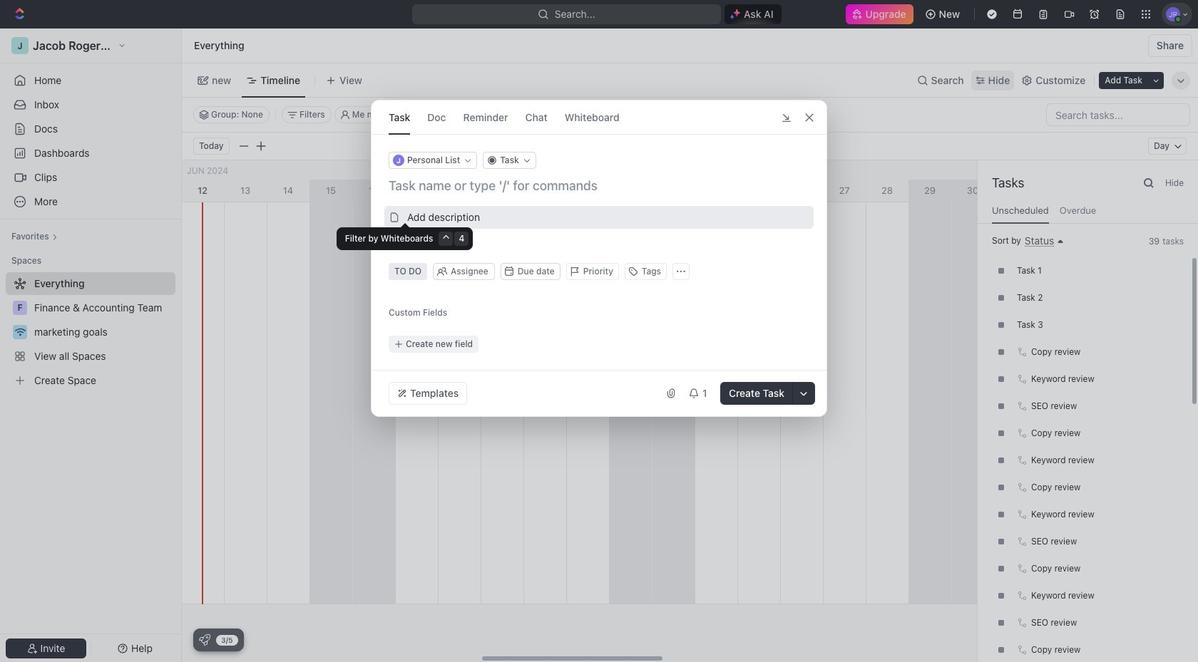 Task type: vqa. For each thing, say whether or not it's contained in the screenshot.
Onboarding checklist button image
yes



Task type: describe. For each thing, give the bounding box(es) containing it.
sidebar navigation
[[0, 29, 182, 663]]

onboarding checklist button image
[[199, 635, 210, 646]]

tree inside sidebar navigation
[[6, 272, 175, 392]]

onboarding checklist button element
[[199, 635, 210, 646]]

Search tasks... text field
[[1047, 104, 1190, 126]]



Task type: locate. For each thing, give the bounding box(es) containing it.
tree
[[6, 272, 175, 392]]

dialog
[[371, 100, 827, 417]]

Task name or type '/' for commands text field
[[389, 178, 812, 195]]



